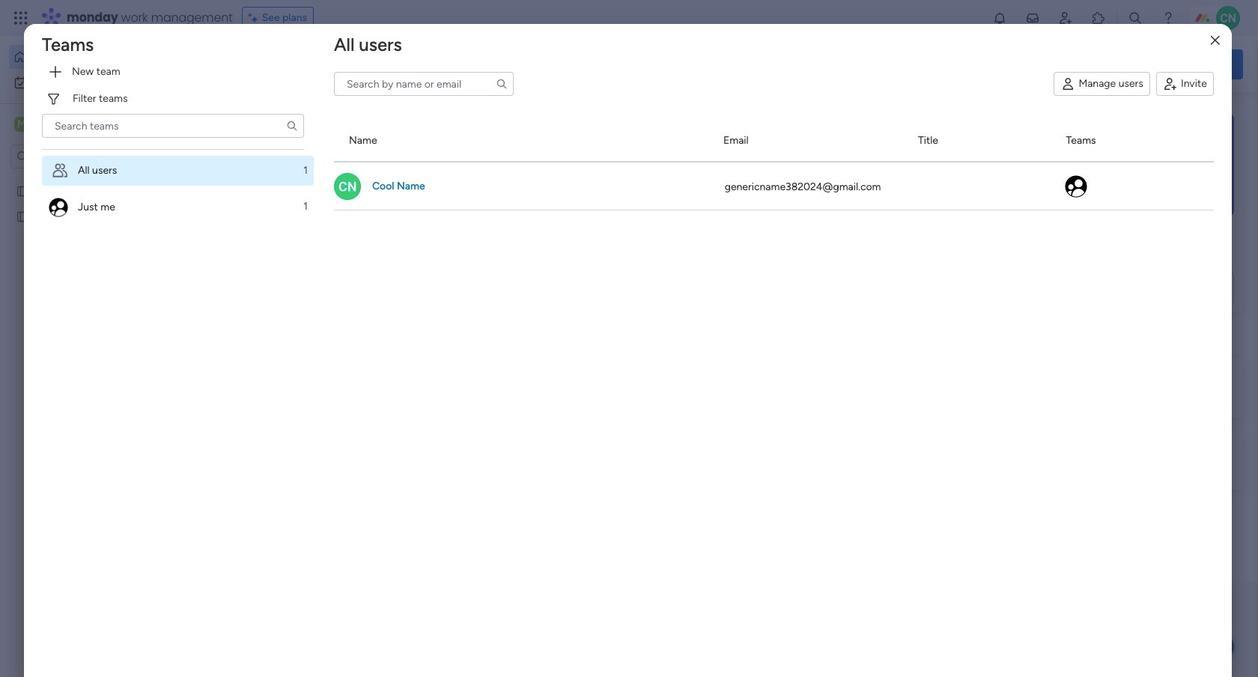 Task type: vqa. For each thing, say whether or not it's contained in the screenshot.
'option'
yes



Task type: locate. For each thing, give the bounding box(es) containing it.
quick search results list box
[[231, 140, 983, 339]]

0 horizontal spatial search image
[[286, 120, 298, 132]]

1 horizontal spatial none search field
[[334, 72, 514, 96]]

1 vertical spatial none search field
[[42, 114, 304, 138]]

1 vertical spatial search image
[[286, 120, 298, 132]]

templates image image
[[1032, 113, 1230, 216]]

search image for search by name or email search field
[[496, 78, 508, 90]]

notifications image
[[992, 10, 1007, 25]]

Search by name or email search field
[[334, 72, 514, 96]]

0 horizontal spatial none search field
[[42, 114, 304, 138]]

public board image
[[16, 209, 30, 223]]

0 vertical spatial search image
[[496, 78, 508, 90]]

workspace selection element
[[14, 115, 125, 135]]

none search field search by name or email
[[334, 72, 514, 96]]

1 horizontal spatial search image
[[496, 78, 508, 90]]

search image
[[496, 78, 508, 90], [286, 120, 298, 132]]

update feed image
[[1025, 10, 1040, 25]]

see plans image
[[248, 10, 262, 26]]

grid
[[334, 120, 1214, 677]]

getting started element
[[1019, 358, 1243, 418]]

workspace image
[[14, 116, 29, 133]]

option
[[9, 45, 182, 69], [9, 70, 182, 94], [42, 156, 314, 186], [0, 177, 191, 180], [42, 192, 314, 222]]

0 vertical spatial none search field
[[334, 72, 514, 96]]

None search field
[[334, 72, 514, 96], [42, 114, 304, 138]]

cool name image
[[334, 173, 361, 200]]

row
[[334, 120, 1214, 162], [334, 162, 1214, 210]]

help image
[[1161, 10, 1176, 25]]

list box
[[0, 175, 191, 431]]



Task type: describe. For each thing, give the bounding box(es) containing it.
close image
[[1211, 35, 1220, 46]]

none search field search teams
[[42, 114, 304, 138]]

search everything image
[[1128, 10, 1143, 25]]

1 row from the top
[[334, 120, 1214, 162]]

2 row from the top
[[334, 162, 1214, 210]]

monday marketplace image
[[1091, 10, 1106, 25]]

Search in workspace field
[[31, 148, 125, 165]]

Search teams search field
[[42, 114, 304, 138]]

search image for search teams search field
[[286, 120, 298, 132]]

help center element
[[1019, 430, 1243, 489]]

public board image
[[16, 183, 30, 198]]

invite members image
[[1058, 10, 1073, 25]]

close recently visited image
[[231, 122, 249, 140]]

select product image
[[13, 10, 28, 25]]

cool name image
[[1216, 6, 1240, 30]]



